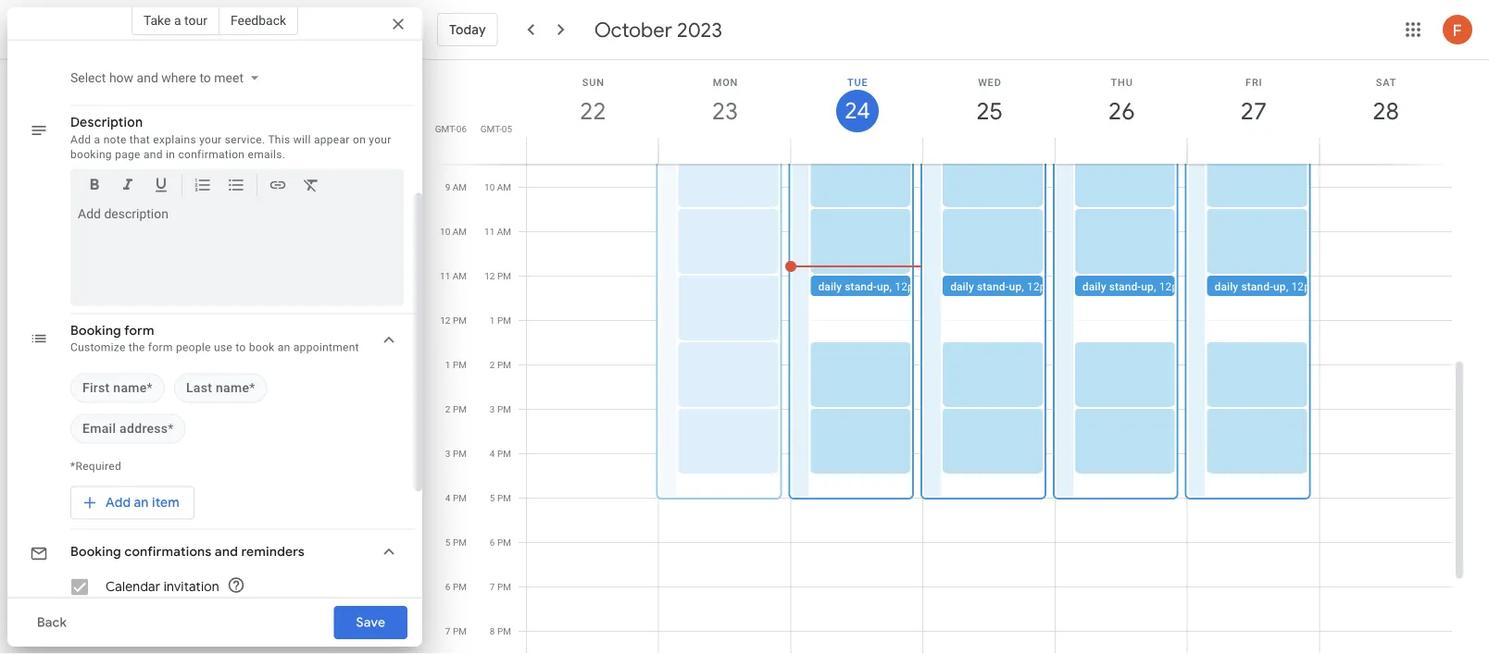 Task type: describe. For each thing, give the bounding box(es) containing it.
this
[[268, 133, 290, 146]]

take a tour
[[143, 13, 207, 28]]

2023
[[677, 17, 722, 43]]

sat
[[1376, 76, 1397, 88]]

confirmations
[[125, 544, 212, 561]]

that
[[130, 133, 150, 146]]

wednesday, october 25 element
[[968, 90, 1011, 132]]

an inside button
[[134, 495, 149, 512]]

1 horizontal spatial 6 pm
[[490, 538, 511, 549]]

sat 28
[[1372, 76, 1398, 126]]

gmt- for 06
[[435, 123, 456, 134]]

take a tour button
[[131, 6, 219, 35]]

0 vertical spatial 12
[[485, 271, 495, 282]]

25 column header
[[923, 60, 1056, 164]]

feedback button
[[219, 6, 298, 35]]

a inside description add a note that explains your service. this will appear on your booking page and in confirmation emails.
[[94, 133, 100, 146]]

2 daily stand-up , 12pm from the left
[[950, 281, 1056, 294]]

saturday, october 28 element
[[1365, 90, 1407, 132]]

26 column header
[[1055, 60, 1188, 164]]

0 horizontal spatial 6
[[445, 582, 451, 593]]

2 , from the left
[[1022, 281, 1024, 294]]

and inside description add a note that explains your service. this will appear on your booking page and in confirmation emails.
[[144, 148, 163, 161]]

mon 23
[[711, 76, 738, 126]]

* for email address
[[168, 421, 174, 437]]

list item containing last name
[[174, 374, 267, 403]]

23
[[711, 96, 737, 126]]

8
[[490, 627, 495, 638]]

0 vertical spatial 7
[[490, 582, 495, 593]]

friday, october 27 element
[[1233, 90, 1275, 132]]

1 vertical spatial 3
[[445, 449, 451, 460]]

1 vertical spatial 4 pm
[[445, 493, 467, 504]]

book
[[249, 341, 275, 354]]

* for last name
[[249, 381, 255, 396]]

calendar
[[106, 579, 160, 596]]

06
[[456, 123, 467, 134]]

via
[[245, 14, 260, 27]]

customize
[[70, 341, 126, 354]]

you and the person who made the appointment will get a confirmation email with a calendar invitation
[[106, 599, 371, 627]]

and inside dropdown button
[[215, 544, 238, 561]]

october 2023
[[594, 17, 722, 43]]

0 vertical spatial 3
[[490, 404, 495, 415]]

name for last name
[[216, 381, 249, 396]]

22
[[579, 96, 605, 126]]

1 horizontal spatial 3 pm
[[490, 404, 511, 415]]

calendar invitation
[[106, 579, 219, 596]]

bold image
[[85, 176, 104, 197]]

4 stand- from the left
[[1241, 281, 1274, 294]]

underline image
[[152, 176, 170, 197]]

video
[[314, 14, 342, 27]]

1 horizontal spatial 10
[[484, 182, 495, 193]]

2 daily from the left
[[950, 281, 974, 294]]

confirmation inside description add a note that explains your service. this will appear on your booking page and in confirmation emails.
[[178, 148, 245, 161]]

how
[[109, 70, 133, 85]]

fri
[[1246, 76, 1263, 88]]

emails.
[[248, 148, 285, 161]]

1 vertical spatial 10
[[440, 226, 450, 238]]

who
[[209, 599, 230, 612]]

would you like to meet in person, via phone, or video conference?
[[70, 14, 342, 42]]

0 horizontal spatial 4
[[445, 493, 451, 504]]

9 am
[[445, 182, 467, 193]]

reminders
[[241, 544, 305, 561]]

sunday, october 22 element
[[572, 90, 614, 132]]

will inside the you and the person who made the appointment will get a confirmation email with a calendar invitation
[[354, 599, 371, 612]]

2 horizontal spatial the
[[266, 599, 282, 612]]

list item containing first name
[[70, 374, 165, 403]]

4 daily from the left
[[1215, 281, 1239, 294]]

3 12pm from the left
[[1159, 281, 1188, 294]]

first
[[82, 381, 110, 396]]

last name *
[[186, 381, 255, 396]]

to inside "would you like to meet in person, via phone, or video conference?"
[[148, 14, 159, 27]]

in inside description add a note that explains your service. this will appear on your booking page and in confirmation emails.
[[166, 148, 175, 161]]

gmt- for 05
[[480, 123, 502, 134]]

sun 22
[[579, 76, 605, 126]]

4 12pm from the left
[[1292, 281, 1320, 294]]

1 vertical spatial 1
[[445, 360, 451, 371]]

appointment inside the you and the person who made the appointment will get a confirmation email with a calendar invitation
[[285, 599, 351, 612]]

28
[[1372, 96, 1398, 126]]

2 your from the left
[[369, 133, 391, 146]]

where
[[161, 70, 196, 85]]

use
[[214, 341, 233, 354]]

add inside button
[[106, 495, 131, 512]]

bulleted list image
[[227, 176, 245, 197]]

today button
[[437, 7, 498, 52]]

0 vertical spatial form
[[124, 323, 154, 339]]

0 horizontal spatial 7 pm
[[445, 627, 467, 638]]

1 vertical spatial 7
[[445, 627, 451, 638]]

description
[[70, 114, 143, 131]]

select how and where to meet
[[70, 70, 244, 85]]

like
[[127, 14, 145, 27]]

26
[[1107, 96, 1134, 126]]

feedback
[[231, 13, 286, 28]]

and inside the you and the person who made the appointment will get a confirmation email with a calendar invitation
[[128, 599, 148, 612]]

4 , from the left
[[1286, 281, 1289, 294]]

1 horizontal spatial 1 pm
[[490, 315, 511, 326]]

1 horizontal spatial the
[[151, 599, 167, 612]]

* for first name
[[147, 381, 153, 396]]

wed
[[978, 76, 1002, 88]]

1 vertical spatial 5 pm
[[445, 538, 467, 549]]

formatting options toolbar
[[70, 169, 404, 208]]

3 , from the left
[[1154, 281, 1156, 294]]

9
[[445, 182, 450, 193]]

remove formatting image
[[302, 176, 320, 197]]

0 horizontal spatial invitation
[[164, 579, 219, 596]]

today
[[449, 21, 486, 38]]

on
[[353, 133, 366, 146]]

22 column header
[[526, 60, 659, 164]]

0 vertical spatial 6
[[490, 538, 495, 549]]

1 vertical spatial 10 am
[[440, 226, 467, 238]]

person,
[[204, 14, 242, 27]]

1 vertical spatial 6 pm
[[445, 582, 467, 593]]

back button
[[22, 601, 82, 646]]

name for first name
[[113, 381, 147, 396]]

1 vertical spatial form
[[148, 341, 173, 354]]

1 12pm from the left
[[895, 281, 924, 294]]

person
[[170, 599, 206, 612]]

tour
[[184, 13, 207, 28]]

1 vertical spatial 11 am
[[440, 271, 467, 282]]

note
[[103, 133, 126, 146]]

get
[[106, 614, 122, 627]]

add an item
[[106, 495, 180, 512]]

with
[[236, 614, 258, 627]]

october
[[594, 17, 672, 43]]

email address *
[[82, 421, 174, 437]]

0 horizontal spatial 11
[[440, 271, 450, 282]]

24 column header
[[790, 60, 923, 164]]

monday, october 23 element
[[704, 90, 747, 132]]

0 horizontal spatial 2
[[445, 404, 451, 415]]

made
[[233, 599, 263, 612]]

back
[[37, 615, 67, 632]]

first name *
[[82, 381, 153, 396]]

3 up from the left
[[1141, 281, 1154, 294]]

4 daily stand-up , 12pm from the left
[[1215, 281, 1320, 294]]

booking confirmations and reminders
[[70, 544, 305, 561]]

the inside booking form customize the form people use to book an appointment
[[129, 341, 145, 354]]

booking form customize the form people use to book an appointment
[[70, 323, 359, 354]]

conference?
[[70, 29, 134, 42]]

in inside "would you like to meet in person, via phone, or video conference?"
[[191, 14, 201, 27]]

1 vertical spatial 12
[[440, 315, 451, 326]]

wed 25
[[975, 76, 1002, 126]]

meet inside "would you like to meet in person, via phone, or video conference?"
[[162, 14, 188, 27]]

phone,
[[263, 14, 297, 27]]

sun
[[582, 76, 605, 88]]

add an item button
[[70, 481, 194, 526]]

1 stand- from the left
[[845, 281, 877, 294]]

meet inside popup button
[[214, 70, 244, 85]]

8 pm
[[490, 627, 511, 638]]

24
[[844, 96, 869, 125]]



Task type: vqa. For each thing, say whether or not it's contained in the screenshot.
row
no



Task type: locate. For each thing, give the bounding box(es) containing it.
0 horizontal spatial in
[[166, 148, 175, 161]]

select how and where to meet button
[[63, 61, 266, 94]]

1 horizontal spatial add
[[106, 495, 131, 512]]

you
[[106, 14, 124, 27]]

0 horizontal spatial 7
[[445, 627, 451, 638]]

0 horizontal spatial an
[[134, 495, 149, 512]]

1 vertical spatial 12 pm
[[440, 315, 467, 326]]

2 up from the left
[[1009, 281, 1022, 294]]

*
[[147, 381, 153, 396], [249, 381, 255, 396], [168, 421, 174, 437]]

a left tour
[[174, 13, 181, 28]]

gmt- left gmt-05
[[435, 123, 456, 134]]

11 am
[[484, 226, 511, 238], [440, 271, 467, 282]]

tue 24
[[844, 76, 869, 125]]

name
[[113, 381, 147, 396], [216, 381, 249, 396]]

1 horizontal spatial 10 am
[[484, 182, 511, 193]]

and right how
[[137, 70, 158, 85]]

numbered list image
[[194, 176, 212, 197]]

tuesday, october 24, today element
[[836, 90, 879, 132]]

thu 26
[[1107, 76, 1134, 126]]

1 vertical spatial confirmation
[[135, 614, 201, 627]]

0 vertical spatial 10 am
[[484, 182, 511, 193]]

email
[[204, 614, 233, 627]]

0 vertical spatial 11 am
[[484, 226, 511, 238]]

and inside popup button
[[137, 70, 158, 85]]

email
[[82, 421, 116, 437]]

1 vertical spatial will
[[354, 599, 371, 612]]

am
[[453, 182, 467, 193], [497, 182, 511, 193], [453, 226, 467, 238], [497, 226, 511, 238], [453, 271, 467, 282]]

and
[[137, 70, 158, 85], [144, 148, 163, 161], [215, 544, 238, 561], [128, 599, 148, 612]]

0 horizontal spatial will
[[293, 133, 311, 146]]

will inside description add a note that explains your service. this will appear on your booking page and in confirmation emails.
[[293, 133, 311, 146]]

0 vertical spatial 1
[[490, 315, 495, 326]]

description add a note that explains your service. this will appear on your booking page and in confirmation emails.
[[70, 114, 391, 161]]

to right use at the bottom of the page
[[236, 341, 246, 354]]

last
[[186, 381, 212, 396]]

4 pm
[[490, 449, 511, 460], [445, 493, 467, 504]]

1 booking from the top
[[70, 323, 121, 339]]

thu
[[1111, 76, 1133, 88]]

meet
[[162, 14, 188, 27], [214, 70, 244, 85]]

grid containing 22
[[430, 60, 1467, 655]]

to right where
[[200, 70, 211, 85]]

and left reminders
[[215, 544, 238, 561]]

item
[[152, 495, 180, 512]]

0 horizontal spatial 10
[[440, 226, 450, 238]]

1 horizontal spatial 1
[[490, 315, 495, 326]]

10 am
[[484, 182, 511, 193], [440, 226, 467, 238]]

you
[[106, 599, 125, 612]]

23 column header
[[658, 60, 791, 164]]

0 vertical spatial 4
[[490, 449, 495, 460]]

select
[[70, 70, 106, 85]]

list item containing email address
[[70, 414, 186, 444]]

1 horizontal spatial 7
[[490, 582, 495, 593]]

1 vertical spatial meet
[[214, 70, 244, 85]]

booking for booking confirmations and reminders
[[70, 544, 121, 561]]

0 vertical spatial an
[[278, 341, 290, 354]]

0 vertical spatial add
[[70, 133, 91, 146]]

27
[[1239, 96, 1266, 126]]

3 stand- from the left
[[1109, 281, 1141, 294]]

the up calendar
[[266, 599, 282, 612]]

0 horizontal spatial 3
[[445, 449, 451, 460]]

appointment right book
[[293, 341, 359, 354]]

1 vertical spatial 5
[[445, 538, 451, 549]]

booking confirmations and reminders button
[[63, 534, 411, 567]]

0 horizontal spatial 12 pm
[[440, 315, 467, 326]]

daily
[[818, 281, 842, 294], [950, 281, 974, 294], [1083, 281, 1106, 294], [1215, 281, 1239, 294]]

stand-
[[845, 281, 877, 294], [977, 281, 1009, 294], [1109, 281, 1141, 294], [1241, 281, 1274, 294]]

1 vertical spatial booking
[[70, 544, 121, 561]]

1 horizontal spatial 2
[[490, 360, 495, 371]]

service.
[[225, 133, 265, 146]]

28 column header
[[1319, 60, 1452, 164]]

form left people
[[148, 341, 173, 354]]

2 pm
[[490, 360, 511, 371], [445, 404, 467, 415]]

10 down 9
[[440, 226, 450, 238]]

address
[[120, 421, 168, 437]]

4 up from the left
[[1273, 281, 1286, 294]]

1 vertical spatial 11
[[440, 271, 450, 282]]

italic image
[[119, 176, 137, 197]]

1 horizontal spatial 5 pm
[[490, 493, 511, 504]]

3 daily from the left
[[1083, 281, 1106, 294]]

1 horizontal spatial 6
[[490, 538, 495, 549]]

to right like
[[148, 14, 159, 27]]

and down that
[[144, 148, 163, 161]]

gmt-06
[[435, 123, 467, 134]]

0 vertical spatial appointment
[[293, 341, 359, 354]]

or
[[300, 14, 311, 27]]

1 vertical spatial in
[[166, 148, 175, 161]]

booking inside dropdown button
[[70, 544, 121, 561]]

0 vertical spatial 3 pm
[[490, 404, 511, 415]]

add up booking
[[70, 133, 91, 146]]

0 horizontal spatial 5
[[445, 538, 451, 549]]

will
[[293, 133, 311, 146], [354, 599, 371, 612]]

6 pm
[[490, 538, 511, 549], [445, 582, 467, 593]]

to inside booking form customize the form people use to book an appointment
[[236, 341, 246, 354]]

1 daily stand-up , 12pm from the left
[[818, 281, 924, 294]]

a right with
[[261, 614, 267, 627]]

an right book
[[278, 341, 290, 354]]

add down *required
[[106, 495, 131, 512]]

12 pm
[[485, 271, 511, 282], [440, 315, 467, 326]]

05
[[502, 123, 512, 134]]

in
[[191, 14, 201, 27], [166, 148, 175, 161]]

1 horizontal spatial 11
[[484, 226, 495, 238]]

1 gmt- from the left
[[435, 123, 456, 134]]

7 left '8'
[[445, 627, 451, 638]]

0 horizontal spatial 12
[[440, 315, 451, 326]]

1 name from the left
[[113, 381, 147, 396]]

the
[[129, 341, 145, 354], [151, 599, 167, 612], [266, 599, 282, 612]]

10 right 9 am
[[484, 182, 495, 193]]

1 horizontal spatial 11 am
[[484, 226, 511, 238]]

1 horizontal spatial invitation
[[318, 614, 366, 627]]

1 vertical spatial 2 pm
[[445, 404, 467, 415]]

2 horizontal spatial *
[[249, 381, 255, 396]]

1 horizontal spatial 5
[[490, 493, 495, 504]]

name right first
[[113, 381, 147, 396]]

10 am down 9 am
[[440, 226, 467, 238]]

an inside booking form customize the form people use to book an appointment
[[278, 341, 290, 354]]

4
[[490, 449, 495, 460], [445, 493, 451, 504]]

0 vertical spatial will
[[293, 133, 311, 146]]

0 vertical spatial invitation
[[164, 579, 219, 596]]

0 horizontal spatial meet
[[162, 14, 188, 27]]

7
[[490, 582, 495, 593], [445, 627, 451, 638]]

7 pm left '8'
[[445, 627, 467, 638]]

a up booking
[[94, 133, 100, 146]]

booking inside booking form customize the form people use to book an appointment
[[70, 323, 121, 339]]

list item down first name *
[[70, 414, 186, 444]]

in left person, on the left of the page
[[191, 14, 201, 27]]

1 horizontal spatial name
[[216, 381, 249, 396]]

0 horizontal spatial gmt-
[[435, 123, 456, 134]]

0 horizontal spatial add
[[70, 133, 91, 146]]

0 horizontal spatial 3 pm
[[445, 449, 467, 460]]

your left service.
[[199, 133, 222, 146]]

1 horizontal spatial 4
[[490, 449, 495, 460]]

fri 27
[[1239, 76, 1266, 126]]

0 vertical spatial booking
[[70, 323, 121, 339]]

1 up from the left
[[877, 281, 890, 294]]

invitation
[[164, 579, 219, 596], [318, 614, 366, 627]]

1 vertical spatial to
[[200, 70, 211, 85]]

1 your from the left
[[199, 133, 222, 146]]

booking
[[70, 323, 121, 339], [70, 544, 121, 561]]

invitation up person
[[164, 579, 219, 596]]

add inside description add a note that explains your service. this will appear on your booking page and in confirmation emails.
[[70, 133, 91, 146]]

0 vertical spatial confirmation
[[178, 148, 245, 161]]

2 booking from the top
[[70, 544, 121, 561]]

name right last
[[216, 381, 249, 396]]

an left item
[[134, 495, 149, 512]]

the right customize
[[129, 341, 145, 354]]

25
[[975, 96, 1002, 126]]

0 vertical spatial 11
[[484, 226, 495, 238]]

in down explains
[[166, 148, 175, 161]]

page
[[115, 148, 140, 161]]

a
[[174, 13, 181, 28], [94, 133, 100, 146], [125, 614, 132, 627], [261, 614, 267, 627]]

invitation right calendar
[[318, 614, 366, 627]]

add
[[70, 133, 91, 146], [106, 495, 131, 512]]

take
[[143, 13, 171, 28]]

1 horizontal spatial will
[[354, 599, 371, 612]]

invitation inside the you and the person who made the appointment will get a confirmation email with a calendar invitation
[[318, 614, 366, 627]]

,
[[890, 281, 892, 294], [1022, 281, 1024, 294], [1154, 281, 1156, 294], [1286, 281, 1289, 294]]

2 stand- from the left
[[977, 281, 1009, 294]]

0 horizontal spatial 1
[[445, 360, 451, 371]]

12pm
[[895, 281, 924, 294], [1027, 281, 1056, 294], [1159, 281, 1188, 294], [1292, 281, 1320, 294]]

thursday, october 26 element
[[1100, 90, 1143, 132]]

your
[[199, 133, 222, 146], [369, 133, 391, 146]]

list item
[[70, 374, 165, 403], [174, 374, 267, 403], [70, 414, 186, 444]]

to
[[148, 14, 159, 27], [200, 70, 211, 85], [236, 341, 246, 354]]

1 horizontal spatial your
[[369, 133, 391, 146]]

0 horizontal spatial 5 pm
[[445, 538, 467, 549]]

0 vertical spatial 10
[[484, 182, 495, 193]]

people
[[176, 341, 211, 354]]

daily stand-up , 12pm
[[818, 281, 924, 294], [950, 281, 1056, 294], [1083, 281, 1188, 294], [1215, 281, 1320, 294]]

0 horizontal spatial 11 am
[[440, 271, 467, 282]]

1 horizontal spatial an
[[278, 341, 290, 354]]

0 vertical spatial 7 pm
[[490, 582, 511, 593]]

*required
[[70, 460, 121, 473]]

tue
[[847, 76, 868, 88]]

0 vertical spatial 6 pm
[[490, 538, 511, 549]]

the down calendar invitation
[[151, 599, 167, 612]]

gmt- right 06
[[480, 123, 502, 134]]

3 daily stand-up , 12pm from the left
[[1083, 281, 1188, 294]]

insert link image
[[269, 176, 287, 197]]

a inside button
[[174, 13, 181, 28]]

1 horizontal spatial to
[[200, 70, 211, 85]]

0 horizontal spatial 10 am
[[440, 226, 467, 238]]

1 horizontal spatial in
[[191, 14, 201, 27]]

list item down use at the bottom of the page
[[174, 374, 267, 403]]

1 vertical spatial 7 pm
[[445, 627, 467, 638]]

would
[[70, 14, 103, 27]]

1 vertical spatial invitation
[[318, 614, 366, 627]]

27 column header
[[1187, 60, 1320, 164]]

confirmation up numbered list "image"
[[178, 148, 245, 161]]

and down calendar
[[128, 599, 148, 612]]

1 horizontal spatial 3
[[490, 404, 495, 415]]

0 horizontal spatial to
[[148, 14, 159, 27]]

a right get
[[125, 614, 132, 627]]

1 vertical spatial 4
[[445, 493, 451, 504]]

3 pm
[[490, 404, 511, 415], [445, 449, 467, 460]]

form up customize
[[124, 323, 154, 339]]

confirmation
[[178, 148, 245, 161], [135, 614, 201, 627]]

7 pm up 8 pm
[[490, 582, 511, 593]]

10 am right 9 am
[[484, 182, 511, 193]]

0 vertical spatial 2
[[490, 360, 495, 371]]

to inside select how and where to meet popup button
[[200, 70, 211, 85]]

5
[[490, 493, 495, 504], [445, 538, 451, 549]]

booking
[[70, 148, 112, 161]]

0 horizontal spatial 1 pm
[[445, 360, 467, 371]]

confirmation down person
[[135, 614, 201, 627]]

list item up email address * on the left of the page
[[70, 374, 165, 403]]

gmt-05
[[480, 123, 512, 134]]

appointment up calendar
[[285, 599, 351, 612]]

Description text field
[[78, 206, 396, 299]]

explains
[[153, 133, 196, 146]]

up
[[877, 281, 890, 294], [1009, 281, 1022, 294], [1141, 281, 1154, 294], [1273, 281, 1286, 294]]

1 vertical spatial 3 pm
[[445, 449, 467, 460]]

1 vertical spatial 1 pm
[[445, 360, 467, 371]]

your right the on
[[369, 133, 391, 146]]

1 daily from the left
[[818, 281, 842, 294]]

2 gmt- from the left
[[480, 123, 502, 134]]

1 , from the left
[[890, 281, 892, 294]]

booking for booking form customize the form people use to book an appointment
[[70, 323, 121, 339]]

2 name from the left
[[216, 381, 249, 396]]

appear
[[314, 133, 350, 146]]

1 vertical spatial 2
[[445, 404, 451, 415]]

appointment
[[293, 341, 359, 354], [285, 599, 351, 612]]

mon
[[713, 76, 738, 88]]

1 horizontal spatial *
[[168, 421, 174, 437]]

booking up customize
[[70, 323, 121, 339]]

booking up calendar
[[70, 544, 121, 561]]

5 pm
[[490, 493, 511, 504], [445, 538, 467, 549]]

confirmation inside the you and the person who made the appointment will get a confirmation email with a calendar invitation
[[135, 614, 201, 627]]

0 vertical spatial 4 pm
[[490, 449, 511, 460]]

1 horizontal spatial 12 pm
[[485, 271, 511, 282]]

0 vertical spatial 1 pm
[[490, 315, 511, 326]]

2 12pm from the left
[[1027, 281, 1056, 294]]

0 vertical spatial meet
[[162, 14, 188, 27]]

0 vertical spatial 2 pm
[[490, 360, 511, 371]]

1 horizontal spatial 7 pm
[[490, 582, 511, 593]]

grid
[[430, 60, 1467, 655]]

calendar
[[270, 614, 315, 627]]

0 horizontal spatial 6 pm
[[445, 582, 467, 593]]

7 up '8'
[[490, 582, 495, 593]]

appointment inside booking form customize the form people use to book an appointment
[[293, 341, 359, 354]]



